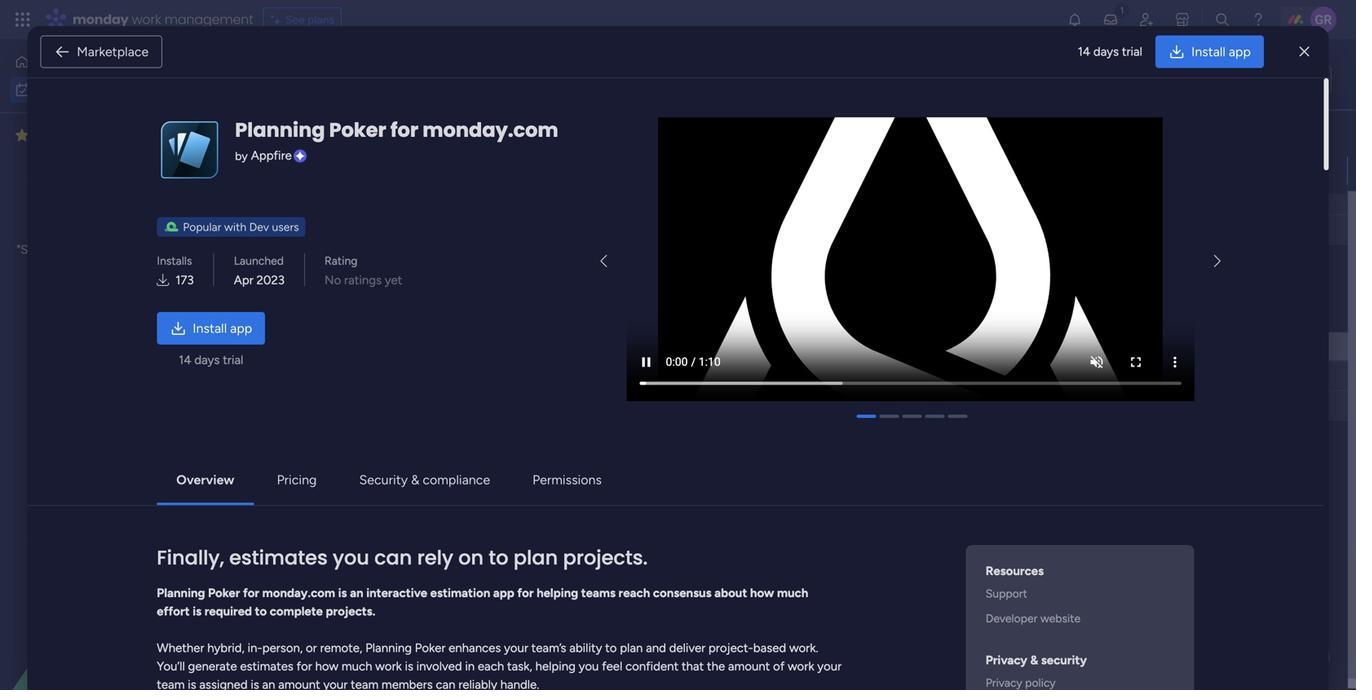 Task type: describe. For each thing, give the bounding box(es) containing it.
to inside planning poker for monday.com is an interactive estimation app for helping teams reach consensus about how much effort is required to complete projects.
[[255, 605, 267, 619]]

installs
[[157, 254, 192, 268]]

0 for later /
[[326, 487, 333, 501]]

and
[[646, 641, 666, 656]]

the
[[707, 660, 725, 674]]

popular with dev users element
[[157, 217, 306, 237]]

items right the done
[[549, 135, 577, 149]]

marketplace
[[77, 44, 149, 60]]

finally, estimates you can rely on to plan projects.
[[157, 545, 648, 572]]

management
[[165, 10, 253, 29]]

you'll
[[157, 660, 185, 674]]

1 horizontal spatial days
[[1094, 44, 1119, 59]]

customize
[[610, 135, 665, 149]]

access
[[83, 261, 121, 276]]

invite members image
[[1139, 11, 1155, 28]]

how inside planning poker for monday.com is an interactive estimation app for helping teams reach consensus about how much effort is required to complete projects.
[[750, 586, 774, 601]]

yet for boards
[[149, 224, 167, 239]]

involved
[[417, 660, 462, 674]]

2 horizontal spatial work
[[788, 660, 815, 674]]

0 horizontal spatial install app button
[[157, 312, 265, 345]]

whether
[[157, 641, 204, 656]]

assigned
[[199, 678, 248, 691]]

is up members
[[405, 660, 414, 674]]

new item
[[246, 135, 296, 149]]

with
[[224, 220, 247, 234]]

app for install app 'button' to the top
[[1229, 44, 1251, 60]]

how inside whether hybrid, in-person, or remote, planning poker enhances your team's ability to plan and deliver project-based work. you'll generate estimates for how much work is involved in each task, helping you feel confident that the amount of work your team is assigned is an amount your team members can reliably handle.
[[315, 660, 339, 674]]

1 team from the left
[[157, 678, 185, 691]]

helping inside planning poker for monday.com is an interactive estimation app for helping teams reach consensus about how much effort is required to complete projects.
[[537, 586, 578, 601]]

item inside overdue / 1 item
[[360, 135, 383, 149]]

search everything image
[[1215, 11, 1231, 28]]

home
[[36, 55, 67, 69]]

developer website
[[986, 612, 1081, 626]]

can inside whether hybrid, in-person, or remote, planning poker enhances your team's ability to plan and deliver project-based work. you'll generate estimates for how much work is involved in each task, helping you feel confident that the amount of work your team is assigned is an amount your team members can reliably handle.
[[436, 678, 456, 691]]

reach
[[619, 586, 650, 601]]

based
[[754, 641, 786, 656]]

select product image
[[15, 11, 31, 28]]

2 horizontal spatial your
[[818, 660, 842, 674]]

1 project management from the top
[[828, 166, 935, 179]]

search image
[[438, 135, 451, 148]]

board
[[886, 131, 916, 144]]

users
[[272, 220, 299, 234]]

security & compliance button
[[346, 464, 503, 497]]

planning inside whether hybrid, in-person, or remote, planning poker enhances your team's ability to plan and deliver project-based work. you'll generate estimates for how much work is involved in each task, helping you feel confident that the amount of work your team is assigned is an amount your team members can reliably handle.
[[365, 641, 412, 656]]

website
[[1041, 612, 1081, 626]]

& for privacy
[[1031, 654, 1039, 668]]

install for install app 'button' to the left
[[193, 321, 227, 336]]

dev
[[249, 220, 269, 234]]

generate
[[188, 660, 237, 674]]

work
[[284, 62, 350, 98]]

is right assigned
[[251, 678, 259, 691]]

security
[[1041, 654, 1087, 668]]

overview button
[[163, 464, 248, 497]]

notifications image
[[1067, 11, 1083, 28]]

for up team's
[[517, 586, 534, 601]]

so
[[107, 243, 120, 257]]

rating
[[325, 254, 358, 268]]

app logo image
[[157, 117, 222, 183]]

item inside new item button
[[273, 135, 296, 149]]

home link
[[10, 49, 198, 75]]

poker for planning poker for monday.com is an interactive estimation app for helping teams reach consensus about how much effort is required to complete projects.
[[208, 586, 240, 601]]

1 horizontal spatial projects.
[[563, 545, 648, 572]]

each
[[478, 660, 504, 674]]

1 horizontal spatial you
[[333, 545, 369, 572]]

boards
[[107, 224, 146, 239]]

can inside no favorite boards yet "star" any board so that you can easily access it later
[[172, 243, 191, 257]]

planning poker for monday.com is an interactive estimation app for helping teams reach consensus about how much effort is required to complete projects.
[[157, 586, 809, 619]]

my
[[241, 62, 278, 98]]

for inside whether hybrid, in-person, or remote, planning poker enhances your team's ability to plan and deliver project-based work. you'll generate estimates for how much work is involved in each task, helping you feel confident that the amount of work your team is assigned is an amount your team members can reliably handle.
[[297, 660, 312, 674]]

finally,
[[157, 545, 224, 572]]

permissions
[[533, 473, 602, 488]]

hide done items
[[493, 135, 577, 149]]

for up required
[[243, 586, 259, 601]]

developer
[[986, 612, 1038, 626]]

1 project management link from the top
[[825, 157, 976, 185]]

1 vertical spatial 14 days trial
[[179, 353, 243, 368]]

group
[[726, 307, 758, 321]]

1 horizontal spatial work
[[375, 660, 402, 674]]

1 horizontal spatial to
[[489, 545, 509, 572]]

rely
[[417, 545, 453, 572]]

0 for today /
[[335, 252, 343, 266]]

0 horizontal spatial days
[[194, 353, 220, 368]]

a
[[336, 542, 346, 562]]

task,
[[507, 660, 533, 674]]

1 image
[[1115, 1, 1130, 19]]

of
[[773, 660, 785, 674]]

it
[[124, 261, 131, 276]]

items inside without a date / 0 items
[[409, 546, 438, 560]]

members
[[382, 678, 433, 691]]

1
[[352, 135, 357, 149]]

yet for ratings
[[385, 273, 402, 288]]

install app for install app 'button' to the left
[[193, 321, 252, 336]]

marketplace arrow right image
[[1214, 255, 1221, 268]]

later
[[134, 261, 158, 276]]

required
[[205, 605, 252, 619]]

resources support
[[986, 564, 1044, 601]]

board
[[72, 243, 104, 257]]

pricing button
[[264, 464, 330, 497]]

in-
[[248, 641, 262, 656]]

greg robinson image
[[1311, 7, 1337, 33]]

deliver
[[669, 641, 706, 656]]

app inside planning poker for monday.com is an interactive estimation app for helping teams reach consensus about how much effort is required to complete projects.
[[493, 586, 515, 601]]

2023
[[257, 273, 285, 288]]

enhances
[[449, 641, 501, 656]]

planning for planning poker for monday.com
[[235, 117, 325, 144]]

without a date / 0 items
[[274, 542, 438, 562]]

dapulse x slim image
[[1300, 42, 1310, 62]]

no inside no favorite boards yet "star" any board so that you can easily access it later
[[41, 224, 57, 239]]

/ right date
[[388, 542, 395, 562]]

today
[[274, 248, 320, 269]]

to do list button
[[1249, 67, 1332, 93]]

install for install app 'button' to the top
[[1192, 44, 1226, 60]]

consensus
[[653, 586, 712, 601]]

see plans
[[285, 13, 335, 27]]

projects. inside planning poker for monday.com is an interactive estimation app for helping teams reach consensus about how much effort is required to complete projects.
[[326, 605, 376, 619]]

pricing
[[277, 473, 317, 488]]

hide
[[493, 135, 517, 149]]

ability
[[570, 641, 602, 656]]

2 privacy from the top
[[986, 676, 1023, 690]]

rating no ratings yet
[[325, 254, 402, 288]]

an inside planning poker for monday.com is an interactive estimation app for helping teams reach consensus about how much effort is required to complete projects.
[[350, 586, 364, 601]]

0 vertical spatial estimates
[[229, 545, 328, 572]]

for left search 'icon'
[[391, 117, 419, 144]]

about
[[715, 586, 747, 601]]

later / 0 items
[[274, 483, 364, 504]]

v2 download image
[[157, 271, 169, 290]]

popular with dev users
[[183, 220, 299, 234]]

without
[[274, 542, 332, 562]]

0 inside without a date / 0 items
[[399, 546, 407, 560]]

any
[[50, 243, 69, 257]]

launched
[[234, 254, 284, 268]]

0 horizontal spatial your
[[323, 678, 348, 691]]

you inside no favorite boards yet "star" any board so that you can easily access it later
[[148, 243, 169, 257]]

update feed image
[[1103, 11, 1119, 28]]

launched apr 2023
[[234, 254, 285, 288]]

on
[[459, 545, 484, 572]]

overdue
[[274, 131, 337, 151]]



Task type: vqa. For each thing, say whether or not it's contained in the screenshot.
bottom "a"
no



Task type: locate. For each thing, give the bounding box(es) containing it.
confident
[[626, 660, 679, 674]]

0 horizontal spatial app
[[230, 321, 252, 336]]

install app down search everything icon
[[1192, 44, 1251, 60]]

2 item from the left
[[360, 135, 383, 149]]

yet inside rating no ratings yet
[[385, 273, 402, 288]]

your up task, at bottom
[[504, 641, 529, 656]]

to right the on
[[489, 545, 509, 572]]

no down rating
[[325, 273, 341, 288]]

easily
[[50, 261, 80, 276]]

yet right boards
[[149, 224, 167, 239]]

project
[[828, 166, 865, 179], [264, 341, 301, 354], [828, 342, 865, 356]]

that down deliver
[[682, 660, 704, 674]]

1 vertical spatial management
[[868, 342, 935, 356]]

security & compliance
[[359, 473, 490, 488]]

much down remote,
[[342, 660, 372, 674]]

install down 173
[[193, 321, 227, 336]]

plan right the on
[[514, 545, 558, 572]]

is
[[338, 586, 347, 601], [193, 605, 202, 619], [405, 660, 414, 674], [188, 678, 196, 691], [251, 678, 259, 691]]

teams
[[581, 586, 616, 601]]

can down involved
[[436, 678, 456, 691]]

1 horizontal spatial item
[[360, 135, 383, 149]]

install app button down search everything icon
[[1156, 35, 1264, 68]]

estimates up complete
[[229, 545, 328, 572]]

/ for today
[[324, 248, 332, 269]]

dev icon image
[[163, 219, 180, 235]]

0 vertical spatial much
[[777, 586, 809, 601]]

is down a
[[338, 586, 347, 601]]

0 vertical spatial install app button
[[1156, 35, 1264, 68]]

privacy left policy
[[986, 676, 1023, 690]]

no favorite boards yet "star" any board so that you can easily access it later
[[17, 224, 191, 276]]

2 project management link from the top
[[825, 333, 976, 361]]

& right security
[[411, 473, 420, 488]]

None search field
[[309, 129, 457, 155]]

team left members
[[351, 678, 379, 691]]

1 horizontal spatial your
[[504, 641, 529, 656]]

2 management from the top
[[868, 342, 935, 356]]

1 management from the top
[[868, 166, 935, 179]]

0 horizontal spatial an
[[262, 678, 275, 691]]

estimation
[[430, 586, 490, 601]]

yet
[[149, 224, 167, 239], [385, 273, 402, 288]]

0 inside today / 0 items
[[335, 252, 343, 266]]

an down in-
[[262, 678, 275, 691]]

/ left 1
[[341, 131, 349, 151]]

helping down team's
[[536, 660, 576, 674]]

0 vertical spatial install
[[1192, 44, 1226, 60]]

to right required
[[255, 605, 267, 619]]

overview
[[176, 473, 234, 488]]

to
[[1279, 73, 1291, 87]]

done
[[520, 135, 546, 149]]

1 vertical spatial 0
[[326, 487, 333, 501]]

14
[[1078, 44, 1091, 59], [179, 353, 191, 368]]

poker inside whether hybrid, in-person, or remote, planning poker enhances your team's ability to plan and deliver project-based work. you'll generate estimates for how much work is involved in each task, helping you feel confident that the amount of work your team is assigned is an amount your team members can reliably handle.
[[415, 641, 446, 656]]

much up work.
[[777, 586, 809, 601]]

/ for later
[[315, 483, 322, 504]]

privacy up policy
[[986, 654, 1028, 668]]

management for second project management link from the bottom of the page
[[868, 166, 935, 179]]

is down generate
[[188, 678, 196, 691]]

0 horizontal spatial you
[[148, 243, 169, 257]]

2 vertical spatial 0
[[399, 546, 407, 560]]

policy
[[1025, 676, 1056, 690]]

monday marketplace image
[[1175, 11, 1191, 28]]

0 horizontal spatial &
[[411, 473, 420, 488]]

0 vertical spatial to
[[489, 545, 509, 572]]

0 vertical spatial amount
[[728, 660, 770, 674]]

1 vertical spatial trial
[[223, 353, 243, 368]]

complete
[[270, 605, 323, 619]]

do
[[1294, 73, 1307, 87]]

1 vertical spatial install
[[193, 321, 227, 336]]

14 down 173
[[179, 353, 191, 368]]

planning up effort
[[157, 586, 205, 601]]

app right estimation
[[493, 586, 515, 601]]

items right pricing 'button' on the left bottom
[[336, 487, 364, 501]]

estimates down in-
[[240, 660, 294, 674]]

2 project management from the top
[[828, 342, 935, 356]]

2 vertical spatial to
[[605, 641, 617, 656]]

install app button down 173
[[157, 312, 265, 345]]

see
[[285, 13, 305, 27]]

0 vertical spatial plan
[[514, 545, 558, 572]]

0 vertical spatial planning
[[235, 117, 325, 144]]

/ for overdue
[[341, 131, 349, 151]]

0 right pricing
[[326, 487, 333, 501]]

helping left teams
[[537, 586, 578, 601]]

no inside rating no ratings yet
[[325, 273, 341, 288]]

0 horizontal spatial trial
[[223, 353, 243, 368]]

project management link
[[825, 157, 976, 185], [825, 333, 976, 361]]

much inside planning poker for monday.com is an interactive estimation app for helping teams reach consensus about how much effort is required to complete projects.
[[777, 586, 809, 601]]

1 vertical spatial to
[[255, 605, 267, 619]]

interactive
[[366, 586, 428, 601]]

amount down project-
[[728, 660, 770, 674]]

effort
[[157, 605, 190, 619]]

to up feel
[[605, 641, 617, 656]]

monday
[[73, 10, 129, 29]]

& up policy
[[1031, 654, 1039, 668]]

1 privacy from the top
[[986, 654, 1028, 668]]

1 vertical spatial can
[[374, 545, 412, 572]]

estimates inside whether hybrid, in-person, or remote, planning poker enhances your team's ability to plan and deliver project-based work. you'll generate estimates for how much work is involved in each task, helping you feel confident that the amount of work your team is assigned is an amount your team members can reliably handle.
[[240, 660, 294, 674]]

how
[[750, 586, 774, 601], [315, 660, 339, 674]]

your
[[504, 641, 529, 656], [818, 660, 842, 674], [323, 678, 348, 691]]

poker for planning poker for monday.com
[[329, 117, 386, 144]]

is right effort
[[193, 605, 202, 619]]

1 vertical spatial project management link
[[825, 333, 976, 361]]

security
[[359, 473, 408, 488]]

/ right today
[[324, 248, 332, 269]]

to inside whether hybrid, in-person, or remote, planning poker enhances your team's ability to plan and deliver project-based work. you'll generate estimates for how much work is involved in each task, helping you feel confident that the amount of work your team is assigned is an amount your team members can reliably handle.
[[605, 641, 617, 656]]

2 team from the left
[[351, 678, 379, 691]]

0 vertical spatial app
[[1229, 44, 1251, 60]]

plan inside whether hybrid, in-person, or remote, planning poker enhances your team's ability to plan and deliver project-based work. you'll generate estimates for how much work is involved in each task, helping you feel confident that the amount of work your team is assigned is an amount your team members can reliably handle.
[[620, 641, 643, 656]]

1 vertical spatial estimates
[[240, 660, 294, 674]]

app for install app 'button' to the left
[[230, 321, 252, 336]]

Filter dashboard by text search field
[[309, 129, 457, 155]]

that up it
[[123, 243, 145, 257]]

an left interactive
[[350, 586, 364, 601]]

projects. up remote,
[[326, 605, 376, 619]]

in
[[465, 660, 475, 674]]

your down work.
[[818, 660, 842, 674]]

0 vertical spatial project management link
[[825, 157, 976, 185]]

0 horizontal spatial monday.com
[[262, 586, 335, 601]]

planning for planning poker for monday.com is an interactive estimation app for helping teams reach consensus about how much effort is required to complete projects.
[[157, 586, 205, 601]]

monday.com inside planning poker for monday.com is an interactive estimation app for helping teams reach consensus about how much effort is required to complete projects.
[[262, 586, 335, 601]]

how down remote,
[[315, 660, 339, 674]]

1 horizontal spatial yet
[[385, 273, 402, 288]]

1 horizontal spatial poker
[[329, 117, 386, 144]]

0 right today
[[335, 252, 343, 266]]

you down 'ability'
[[579, 660, 599, 674]]

by appfire
[[235, 148, 292, 163]]

1 horizontal spatial can
[[374, 545, 412, 572]]

2 vertical spatial planning
[[365, 641, 412, 656]]

1 vertical spatial planning
[[157, 586, 205, 601]]

support
[[986, 587, 1028, 601]]

0 vertical spatial you
[[148, 243, 169, 257]]

monday.com for planning poker for monday.com is an interactive estimation app for helping teams reach consensus about how much effort is required to complete projects.
[[262, 586, 335, 601]]

1 horizontal spatial how
[[750, 586, 774, 601]]

how right about
[[750, 586, 774, 601]]

list
[[1310, 73, 1325, 87]]

2 horizontal spatial poker
[[415, 641, 446, 656]]

1 vertical spatial yet
[[385, 273, 402, 288]]

0 horizontal spatial work
[[132, 10, 161, 29]]

helping inside whether hybrid, in-person, or remote, planning poker enhances your team's ability to plan and deliver project-based work. you'll generate estimates for how much work is involved in each task, helping you feel confident that the amount of work your team is assigned is an amount your team members can reliably handle.
[[536, 660, 576, 674]]

you right without
[[333, 545, 369, 572]]

1 vertical spatial no
[[325, 273, 341, 288]]

0 vertical spatial your
[[504, 641, 529, 656]]

0 left the rely
[[399, 546, 407, 560]]

to-
[[701, 342, 716, 355]]

/ right later
[[315, 483, 322, 504]]

1 horizontal spatial 14 days trial
[[1078, 44, 1143, 59]]

1 vertical spatial project management
[[828, 342, 935, 356]]

1 vertical spatial that
[[682, 660, 704, 674]]

"star"
[[17, 243, 47, 257]]

2 vertical spatial app
[[493, 586, 515, 601]]

0
[[335, 252, 343, 266], [326, 487, 333, 501], [399, 546, 407, 560]]

1 vertical spatial plan
[[620, 641, 643, 656]]

2 horizontal spatial you
[[579, 660, 599, 674]]

new
[[246, 135, 270, 149]]

can down dev icon
[[172, 243, 191, 257]]

install app button
[[1156, 35, 1264, 68], [157, 312, 265, 345]]

for down or
[[297, 660, 312, 674]]

trial down the apr
[[223, 353, 243, 368]]

team down you'll
[[157, 678, 185, 691]]

no up any at left top
[[41, 224, 57, 239]]

install app
[[1192, 44, 1251, 60], [193, 321, 252, 336]]

1 horizontal spatial no
[[325, 273, 341, 288]]

1 horizontal spatial much
[[777, 586, 809, 601]]

trial down invite members icon
[[1122, 44, 1143, 59]]

do
[[716, 342, 730, 355]]

plans
[[308, 13, 335, 27]]

1 vertical spatial install app button
[[157, 312, 265, 345]]

& for security
[[411, 473, 420, 488]]

0 vertical spatial install app
[[1192, 44, 1251, 60]]

0 horizontal spatial poker
[[208, 586, 240, 601]]

project-
[[709, 641, 754, 656]]

1 vertical spatial monday.com
[[262, 586, 335, 601]]

1 vertical spatial you
[[333, 545, 369, 572]]

monday work management
[[73, 10, 253, 29]]

1 horizontal spatial amount
[[728, 660, 770, 674]]

an inside whether hybrid, in-person, or remote, planning poker enhances your team's ability to plan and deliver project-based work. you'll generate estimates for how much work is involved in each task, helping you feel confident that the amount of work your team is assigned is an amount your team members can reliably handle.
[[262, 678, 275, 691]]

& inside privacy & security privacy policy
[[1031, 654, 1039, 668]]

that inside whether hybrid, in-person, or remote, planning poker enhances your team's ability to plan and deliver project-based work. you'll generate estimates for how much work is involved in each task, helping you feel confident that the amount of work your team is assigned is an amount your team members can reliably handle.
[[682, 660, 704, 674]]

marketplace arrow left image
[[601, 255, 607, 268]]

by
[[235, 149, 248, 163]]

1 vertical spatial app
[[230, 321, 252, 336]]

customize button
[[584, 129, 671, 155]]

amount down or
[[278, 678, 320, 691]]

today / 0 items
[[274, 248, 374, 269]]

0 horizontal spatial team
[[157, 678, 185, 691]]

much inside whether hybrid, in-person, or remote, planning poker enhances your team's ability to plan and deliver project-based work. you'll generate estimates for how much work is involved in each task, helping you feel confident that the amount of work your team is assigned is an amount your team members can reliably handle.
[[342, 660, 372, 674]]

work right monday
[[132, 10, 161, 29]]

0 horizontal spatial to
[[255, 605, 267, 619]]

0 vertical spatial &
[[411, 473, 420, 488]]

planning
[[235, 117, 325, 144], [157, 586, 205, 601], [365, 641, 412, 656]]

monday.com
[[423, 117, 559, 144], [262, 586, 335, 601]]

& inside button
[[411, 473, 420, 488]]

item
[[273, 135, 296, 149], [360, 135, 383, 149]]

1 vertical spatial install app
[[193, 321, 252, 336]]

0 vertical spatial how
[[750, 586, 774, 601]]

that inside no favorite boards yet "star" any board so that you can easily access it later
[[123, 243, 145, 257]]

items up 'ratings'
[[345, 252, 374, 266]]

planning inside planning poker for monday.com is an interactive estimation app for helping teams reach consensus about how much effort is required to complete projects.
[[157, 586, 205, 601]]

lottie animation element
[[0, 526, 208, 691]]

help image
[[1250, 11, 1267, 28]]

1 vertical spatial 14
[[179, 353, 191, 368]]

items left the on
[[409, 546, 438, 560]]

reliably
[[459, 678, 497, 691]]

apr
[[234, 273, 254, 288]]

your down remote,
[[323, 678, 348, 691]]

planning poker for monday.com
[[235, 117, 559, 144]]

planning up members
[[365, 641, 412, 656]]

install app for install app 'button' to the top
[[1192, 44, 1251, 60]]

or
[[306, 641, 317, 656]]

1 horizontal spatial 14
[[1078, 44, 1091, 59]]

1 vertical spatial much
[[342, 660, 372, 674]]

see plans button
[[263, 7, 342, 32]]

0 horizontal spatial amount
[[278, 678, 320, 691]]

2 vertical spatial can
[[436, 678, 456, 691]]

0 vertical spatial an
[[350, 586, 364, 601]]

2 horizontal spatial to
[[605, 641, 617, 656]]

0 inside later / 0 items
[[326, 487, 333, 501]]

0 horizontal spatial can
[[172, 243, 191, 257]]

permissions button
[[520, 464, 615, 497]]

you inside whether hybrid, in-person, or remote, planning poker enhances your team's ability to plan and deliver project-based work. you'll generate estimates for how much work is involved in each task, helping you feel confident that the amount of work your team is assigned is an amount your team members can reliably handle.
[[579, 660, 599, 674]]

yet right 'ratings'
[[385, 273, 402, 288]]

new item button
[[240, 129, 302, 155]]

1 horizontal spatial monday.com
[[423, 117, 559, 144]]

1 horizontal spatial an
[[350, 586, 364, 601]]

items inside later / 0 items
[[336, 487, 364, 501]]

projects. up teams
[[563, 545, 648, 572]]

2 vertical spatial poker
[[415, 641, 446, 656]]

1 vertical spatial projects.
[[326, 605, 376, 619]]

173
[[176, 273, 194, 288]]

home option
[[10, 49, 198, 75]]

work up members
[[375, 660, 402, 674]]

you
[[148, 243, 169, 257], [333, 545, 369, 572], [579, 660, 599, 674]]

0 horizontal spatial 14
[[179, 353, 191, 368]]

management for second project management link
[[868, 342, 935, 356]]

1 vertical spatial how
[[315, 660, 339, 674]]

14 down notifications image on the right top of page
[[1078, 44, 1091, 59]]

workspaces selection and actions image
[[15, 126, 29, 145]]

projects.
[[563, 545, 648, 572], [326, 605, 376, 619]]

14 days trial
[[1078, 44, 1143, 59], [179, 353, 243, 368]]

1 vertical spatial amount
[[278, 678, 320, 691]]

0 vertical spatial projects.
[[563, 545, 648, 572]]

1 vertical spatial poker
[[208, 586, 240, 601]]

monday.com for planning poker for monday.com
[[423, 117, 559, 144]]

1 horizontal spatial 0
[[335, 252, 343, 266]]

popular
[[183, 220, 221, 234]]

0 vertical spatial yet
[[149, 224, 167, 239]]

1 horizontal spatial team
[[351, 678, 379, 691]]

2 horizontal spatial app
[[1229, 44, 1251, 60]]

2 horizontal spatial can
[[436, 678, 456, 691]]

1 horizontal spatial app
[[493, 586, 515, 601]]

app down search everything icon
[[1229, 44, 1251, 60]]

0 vertical spatial 14 days trial
[[1078, 44, 1143, 59]]

install down search everything icon
[[1192, 44, 1226, 60]]

planning up appfire
[[235, 117, 325, 144]]

days
[[1094, 44, 1119, 59], [194, 353, 220, 368]]

1 horizontal spatial install app
[[1192, 44, 1251, 60]]

people
[[1019, 307, 1053, 321]]

plan left and
[[620, 641, 643, 656]]

management
[[868, 166, 935, 179], [868, 342, 935, 356]]

yet inside no favorite boards yet "star" any board so that you can easily access it later
[[149, 224, 167, 239]]

privacy
[[986, 654, 1028, 668], [986, 676, 1023, 690]]

favorite
[[60, 224, 104, 239]]

0 horizontal spatial planning
[[157, 586, 205, 601]]

feel
[[602, 660, 623, 674]]

1 vertical spatial days
[[194, 353, 220, 368]]

to-do
[[701, 342, 730, 355]]

install app down the apr
[[193, 321, 252, 336]]

1 vertical spatial your
[[818, 660, 842, 674]]

items inside today / 0 items
[[345, 252, 374, 266]]

helping
[[537, 586, 578, 601], [536, 660, 576, 674]]

marketplace button
[[40, 35, 163, 68]]

0 vertical spatial trial
[[1122, 44, 1143, 59]]

1 horizontal spatial trial
[[1122, 44, 1143, 59]]

0 vertical spatial days
[[1094, 44, 1119, 59]]

lottie animation image
[[0, 526, 208, 691]]

an
[[350, 586, 364, 601], [262, 678, 275, 691]]

work down work.
[[788, 660, 815, 674]]

poker inside planning poker for monday.com is an interactive estimation app for helping teams reach consensus about how much effort is required to complete projects.
[[208, 586, 240, 601]]

0 vertical spatial no
[[41, 224, 57, 239]]

you up "later"
[[148, 243, 169, 257]]

app down the apr
[[230, 321, 252, 336]]

0 horizontal spatial plan
[[514, 545, 558, 572]]

0 vertical spatial 14
[[1078, 44, 1091, 59]]

can up interactive
[[374, 545, 412, 572]]

0 horizontal spatial no
[[41, 224, 57, 239]]

1 item from the left
[[273, 135, 296, 149]]



